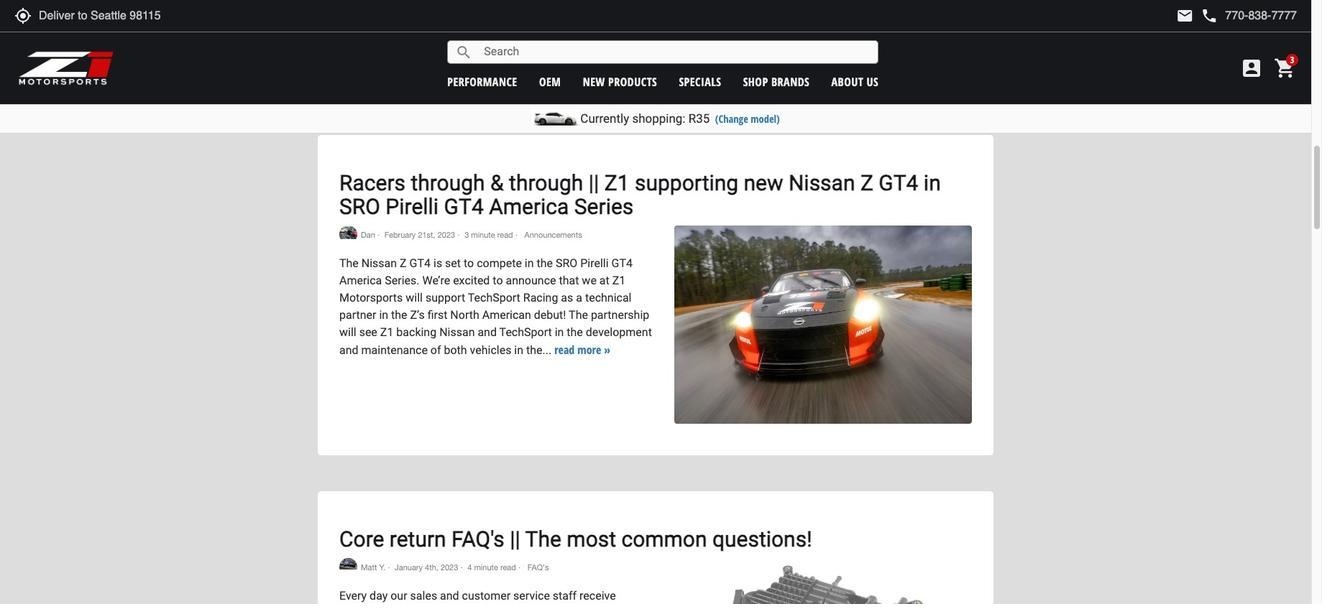 Task type: locate. For each thing, give the bounding box(es) containing it.
0 vertical spatial the
[[339, 257, 359, 271]]

to down compete
[[493, 274, 503, 288]]

read
[[497, 231, 513, 239], [555, 343, 575, 358], [500, 563, 516, 572]]

0 vertical spatial the
[[537, 257, 553, 271]]

dan
[[361, 231, 375, 239]]

and right sales
[[440, 590, 459, 603]]

1 vertical spatial read
[[555, 343, 575, 358]]

american
[[482, 309, 531, 322]]

and up the vehicles
[[478, 326, 497, 340]]

2023
[[438, 231, 455, 239], [441, 563, 458, 572]]

2 horizontal spatial the
[[567, 326, 583, 340]]

z
[[861, 171, 874, 196], [400, 257, 407, 271]]

phone
[[1201, 7, 1218, 24]]

read up every day our sales and customer service staff receive
[[500, 563, 516, 572]]

about
[[832, 74, 864, 90]]

1 horizontal spatial z
[[861, 171, 874, 196]]

will up "z's"
[[406, 292, 423, 305]]

0 horizontal spatial through
[[411, 171, 485, 196]]

0 horizontal spatial ||
[[510, 527, 520, 552]]

the down a
[[569, 309, 588, 322]]

the left "z's"
[[391, 309, 407, 322]]

the
[[537, 257, 553, 271], [391, 309, 407, 322], [567, 326, 583, 340]]

0 horizontal spatial america
[[339, 274, 382, 288]]

1 vertical spatial america
[[339, 274, 382, 288]]

1 vertical spatial nissan
[[362, 257, 397, 271]]

january 4th, 2023
[[395, 563, 458, 572]]

announcements
[[522, 231, 582, 239]]

0 vertical spatial ||
[[589, 171, 599, 196]]

faq's
[[452, 527, 505, 552], [525, 563, 549, 572]]

0 vertical spatial z
[[861, 171, 874, 196]]

2 horizontal spatial nissan
[[789, 171, 855, 196]]

faq's up service on the left bottom
[[525, 563, 549, 572]]

minute for &
[[471, 231, 495, 239]]

0 vertical spatial minute
[[471, 231, 495, 239]]

z1 down currently at the top of the page
[[605, 171, 630, 196]]

motorsports
[[339, 292, 403, 305]]

0 horizontal spatial sro
[[339, 194, 380, 220]]

r35
[[689, 111, 710, 126]]

1 horizontal spatial america
[[489, 194, 569, 220]]

z inside racers through & through || z1 supporting new nissan z gt4 in sro pirelli gt4 america series
[[861, 171, 874, 196]]

2 horizontal spatial the
[[569, 309, 588, 322]]

and
[[478, 326, 497, 340], [339, 344, 359, 358], [440, 590, 459, 603]]

racers
[[339, 171, 406, 196]]

pirelli
[[386, 194, 439, 220], [581, 257, 609, 271]]

our
[[391, 590, 407, 603]]

my_location
[[14, 7, 32, 24]]

america up motorsports
[[339, 274, 382, 288]]

1 through from the left
[[411, 171, 485, 196]]

debut!
[[534, 309, 566, 322]]

to
[[464, 257, 474, 271], [493, 274, 503, 288]]

1 vertical spatial faq's
[[525, 563, 549, 572]]

core return faq's || the most common questions! link
[[339, 527, 812, 552]]

z inside the nissan z gt4 is set to compete in the sro pirelli gt4 america series. we're excited to announce that we at z1 motorsports will support techsport racing as a technical partner in the z's first north american debut! the partnership will see z1 backing nissan and techsport in the development and maintenance of both vehicles in the...
[[400, 257, 407, 271]]

america up announcements
[[489, 194, 569, 220]]

will down partner
[[339, 326, 356, 340]]

the left the most
[[525, 527, 562, 552]]

series.
[[385, 274, 420, 288]]

through left &
[[411, 171, 485, 196]]

1 vertical spatial sro
[[556, 257, 578, 271]]

1 horizontal spatial sro
[[556, 257, 578, 271]]

0 horizontal spatial z
[[400, 257, 407, 271]]

1 vertical spatial will
[[339, 326, 356, 340]]

new down the model)
[[744, 171, 784, 196]]

0 horizontal spatial new
[[583, 74, 605, 90]]

the up read more »
[[567, 326, 583, 340]]

2023 for return
[[441, 563, 458, 572]]

z's
[[410, 309, 425, 322]]

february
[[385, 231, 416, 239]]

series
[[574, 194, 634, 220]]

will
[[406, 292, 423, 305], [339, 326, 356, 340]]

2 vertical spatial the
[[525, 527, 562, 552]]

backing
[[396, 326, 437, 340]]

gt4
[[879, 171, 919, 196], [444, 194, 484, 220], [410, 257, 431, 271], [612, 257, 633, 271]]

through right &
[[509, 171, 583, 196]]

faq's up 4
[[452, 527, 505, 552]]

0 horizontal spatial and
[[339, 344, 359, 358]]

america
[[489, 194, 569, 220], [339, 274, 382, 288]]

2 vertical spatial z1
[[380, 326, 394, 340]]

1 vertical spatial 2023
[[441, 563, 458, 572]]

the
[[339, 257, 359, 271], [569, 309, 588, 322], [525, 527, 562, 552]]

matt y. image
[[339, 559, 357, 570]]

1 horizontal spatial new
[[744, 171, 784, 196]]

0 vertical spatial pirelli
[[386, 194, 439, 220]]

1 horizontal spatial the
[[537, 257, 553, 271]]

1 horizontal spatial to
[[493, 274, 503, 288]]

1 horizontal spatial through
[[509, 171, 583, 196]]

0 horizontal spatial the
[[339, 257, 359, 271]]

4
[[468, 563, 472, 572]]

new products
[[583, 74, 657, 90]]

Search search field
[[473, 41, 878, 63]]

2 horizontal spatial and
[[478, 326, 497, 340]]

nissan
[[789, 171, 855, 196], [362, 257, 397, 271], [439, 326, 475, 340]]

racers through & through || z1 supporting new nissan z gt4 in sro pirelli gt4 america series link
[[339, 171, 941, 220]]

performance link
[[447, 74, 517, 90]]

read up compete
[[497, 231, 513, 239]]

sro inside the nissan z gt4 is set to compete in the sro pirelli gt4 america series. we're excited to announce that we at z1 motorsports will support techsport racing as a technical partner in the z's first north american debut! the partnership will see z1 backing nissan and techsport in the development and maintenance of both vehicles in the...
[[556, 257, 578, 271]]

read left 'more'
[[555, 343, 575, 358]]

2023 right 4th,
[[441, 563, 458, 572]]

z1 right see
[[380, 326, 394, 340]]

sro up that
[[556, 257, 578, 271]]

1 horizontal spatial faq's
[[525, 563, 549, 572]]

sro up dan icon in the left of the page
[[339, 194, 380, 220]]

techsport up the...
[[500, 326, 552, 340]]

shopping_cart link
[[1271, 57, 1297, 80]]

0 horizontal spatial the
[[391, 309, 407, 322]]

development
[[586, 326, 652, 340]]

|| down currently at the top of the page
[[589, 171, 599, 196]]

first
[[428, 309, 448, 322]]

technical
[[585, 292, 632, 305]]

0 horizontal spatial nissan
[[362, 257, 397, 271]]

pirelli up february 21st, 2023
[[386, 194, 439, 220]]

us
[[867, 74, 879, 90]]

||
[[589, 171, 599, 196], [510, 527, 520, 552]]

model)
[[751, 112, 780, 126]]

1 vertical spatial minute
[[474, 563, 498, 572]]

new inside racers through & through || z1 supporting new nissan z gt4 in sro pirelli gt4 america series
[[744, 171, 784, 196]]

is
[[434, 257, 442, 271]]

the down dan icon in the left of the page
[[339, 257, 359, 271]]

minute right 3
[[471, 231, 495, 239]]

1 vertical spatial pirelli
[[581, 257, 609, 271]]

2 vertical spatial and
[[440, 590, 459, 603]]

0 vertical spatial america
[[489, 194, 569, 220]]

1 horizontal spatial ||
[[589, 171, 599, 196]]

matt y.
[[361, 563, 386, 572]]

0 vertical spatial and
[[478, 326, 497, 340]]

pirelli inside racers through & through || z1 supporting new nissan z gt4 in sro pirelli gt4 america series
[[386, 194, 439, 220]]

to right the set
[[464, 257, 474, 271]]

0 vertical spatial will
[[406, 292, 423, 305]]

techsport up american
[[468, 292, 521, 305]]

|| inside racers through & through || z1 supporting new nissan z gt4 in sro pirelli gt4 america series
[[589, 171, 599, 196]]

0 horizontal spatial faq's
[[452, 527, 505, 552]]

1 horizontal spatial pirelli
[[581, 257, 609, 271]]

and down partner
[[339, 344, 359, 358]]

1 vertical spatial new
[[744, 171, 784, 196]]

pirelli up we
[[581, 257, 609, 271]]

1 horizontal spatial and
[[440, 590, 459, 603]]

dan image
[[339, 226, 357, 240]]

0 vertical spatial techsport
[[468, 292, 521, 305]]

2023 right 21st,
[[438, 231, 455, 239]]

0 vertical spatial sro
[[339, 194, 380, 220]]

z1 inside racers through & through || z1 supporting new nissan z gt4 in sro pirelli gt4 america series
[[605, 171, 630, 196]]

0 vertical spatial 2023
[[438, 231, 455, 239]]

0 vertical spatial read
[[497, 231, 513, 239]]

minute right 4
[[474, 563, 498, 572]]

new up currently at the top of the page
[[583, 74, 605, 90]]

we're
[[422, 274, 450, 288]]

the up announce
[[537, 257, 553, 271]]

|| up 4 minute read on the bottom left of page
[[510, 527, 520, 552]]

0 vertical spatial z1
[[605, 171, 630, 196]]

excited
[[453, 274, 490, 288]]

in
[[924, 171, 941, 196], [525, 257, 534, 271], [379, 309, 388, 322], [555, 326, 564, 340], [514, 344, 524, 358]]

z1 right at
[[612, 274, 626, 288]]

0 horizontal spatial to
[[464, 257, 474, 271]]

2 vertical spatial read
[[500, 563, 516, 572]]

shop brands link
[[743, 74, 810, 90]]

4 minute read
[[468, 563, 516, 572]]

sales
[[410, 590, 437, 603]]

as
[[561, 292, 573, 305]]

1 horizontal spatial will
[[406, 292, 423, 305]]

2 vertical spatial nissan
[[439, 326, 475, 340]]

announce
[[506, 274, 556, 288]]

0 vertical spatial nissan
[[789, 171, 855, 196]]

account_box link
[[1237, 57, 1267, 80]]

read more » link
[[555, 343, 611, 358]]

nissan inside racers through & through || z1 supporting new nissan z gt4 in sro pirelli gt4 america series
[[789, 171, 855, 196]]

0 horizontal spatial pirelli
[[386, 194, 439, 220]]

1 vertical spatial z
[[400, 257, 407, 271]]

1 horizontal spatial the
[[525, 527, 562, 552]]

partner
[[339, 309, 376, 322]]



Task type: describe. For each thing, give the bounding box(es) containing it.
read for through
[[497, 231, 513, 239]]

every day our sales and customer service staff receive
[[339, 590, 657, 605]]

read for ||
[[500, 563, 516, 572]]

support
[[426, 292, 465, 305]]

currently shopping: r35 (change model)
[[581, 111, 780, 126]]

receive
[[580, 590, 616, 603]]

products
[[608, 74, 657, 90]]

of
[[431, 344, 441, 358]]

y.
[[379, 563, 386, 572]]

most
[[567, 527, 616, 552]]

shop
[[743, 74, 768, 90]]

set
[[445, 257, 461, 271]]

maintenance
[[361, 344, 428, 358]]

mail link
[[1177, 7, 1194, 24]]

sro inside racers through & through || z1 supporting new nissan z gt4 in sro pirelli gt4 america series
[[339, 194, 380, 220]]

brands
[[772, 74, 810, 90]]

we
[[582, 274, 597, 288]]

oem
[[539, 74, 561, 90]]

core return faq's || the most common questions!
[[339, 527, 812, 552]]

4th,
[[425, 563, 439, 572]]

minute for faq's
[[474, 563, 498, 572]]

(change
[[715, 112, 748, 126]]

core return faq's || the most common questions! image
[[675, 559, 972, 605]]

new products link
[[583, 74, 657, 90]]

specials
[[679, 74, 722, 90]]

1 horizontal spatial nissan
[[439, 326, 475, 340]]

compete
[[477, 257, 522, 271]]

see
[[359, 326, 377, 340]]

north
[[450, 309, 479, 322]]

day
[[370, 590, 388, 603]]

0 horizontal spatial will
[[339, 326, 356, 340]]

pirelli inside the nissan z gt4 is set to compete in the sro pirelli gt4 america series. we're excited to announce that we at z1 motorsports will support techsport racing as a technical partner in the z's first north american debut! the partnership will see z1 backing nissan and techsport in the development and maintenance of both vehicles in the...
[[581, 257, 609, 271]]

about us
[[832, 74, 879, 90]]

shopping_cart
[[1274, 57, 1297, 80]]

1 vertical spatial the
[[391, 309, 407, 322]]

the...
[[526, 344, 552, 358]]

both
[[444, 344, 467, 358]]

3
[[465, 231, 469, 239]]

every
[[339, 590, 367, 603]]

customer
[[462, 590, 511, 603]]

common
[[622, 527, 707, 552]]

read more »
[[555, 343, 611, 358]]

1 vertical spatial z1
[[612, 274, 626, 288]]

racing
[[523, 292, 558, 305]]

questions!
[[713, 527, 812, 552]]

january
[[395, 563, 423, 572]]

(change model) link
[[715, 112, 780, 126]]

account_box
[[1241, 57, 1264, 80]]

oem link
[[539, 74, 561, 90]]

in inside racers through & through || z1 supporting new nissan z gt4 in sro pirelli gt4 america series
[[924, 171, 941, 196]]

1 vertical spatial to
[[493, 274, 503, 288]]

supporting
[[635, 171, 739, 196]]

february 21st, 2023
[[385, 231, 455, 239]]

0 vertical spatial faq's
[[452, 527, 505, 552]]

return
[[390, 527, 446, 552]]

mail
[[1177, 7, 1194, 24]]

service
[[514, 590, 550, 603]]

that
[[559, 274, 579, 288]]

the nissan z gt4 is set to compete in the sro pirelli gt4 america series. we're excited to announce that we at z1 motorsports will support techsport racing as a technical partner in the z's first north american debut! the partnership will see z1 backing nissan and techsport in the development and maintenance of both vehicles in the...
[[339, 257, 652, 358]]

phone link
[[1201, 7, 1297, 24]]

staff
[[553, 590, 577, 603]]

2023 for through
[[438, 231, 455, 239]]

racers through & through || z1 supporting new nissan z gt4 in sro pirelli gt4 america series image
[[675, 226, 972, 424]]

shopping:
[[632, 111, 686, 126]]

1 vertical spatial the
[[569, 309, 588, 322]]

&
[[490, 171, 504, 196]]

performance
[[447, 74, 517, 90]]

21st,
[[418, 231, 436, 239]]

racers through & through || z1 supporting new nissan z gt4 in sro pirelli gt4 america series
[[339, 171, 941, 220]]

0 vertical spatial new
[[583, 74, 605, 90]]

search
[[455, 44, 473, 61]]

vehicles
[[470, 344, 512, 358]]

mail phone
[[1177, 7, 1218, 24]]

0 vertical spatial to
[[464, 257, 474, 271]]

2 through from the left
[[509, 171, 583, 196]]

3 minute read
[[465, 231, 513, 239]]

1 vertical spatial and
[[339, 344, 359, 358]]

core
[[339, 527, 384, 552]]

and inside every day our sales and customer service staff receive
[[440, 590, 459, 603]]

1 vertical spatial ||
[[510, 527, 520, 552]]

a
[[576, 292, 582, 305]]

currently
[[581, 111, 629, 126]]

america inside racers through & through || z1 supporting new nissan z gt4 in sro pirelli gt4 america series
[[489, 194, 569, 220]]

»
[[604, 343, 611, 358]]

1 vertical spatial techsport
[[500, 326, 552, 340]]

specials link
[[679, 74, 722, 90]]

z1 motorsports logo image
[[18, 50, 115, 86]]

america inside the nissan z gt4 is set to compete in the sro pirelli gt4 america series. we're excited to announce that we at z1 motorsports will support techsport racing as a technical partner in the z's first north american debut! the partnership will see z1 backing nissan and techsport in the development and maintenance of both vehicles in the...
[[339, 274, 382, 288]]

about us link
[[832, 74, 879, 90]]

at
[[600, 274, 610, 288]]

2 vertical spatial the
[[567, 326, 583, 340]]

shop brands
[[743, 74, 810, 90]]

partnership
[[591, 309, 650, 322]]



Task type: vqa. For each thing, say whether or not it's contained in the screenshot.
top the g37
no



